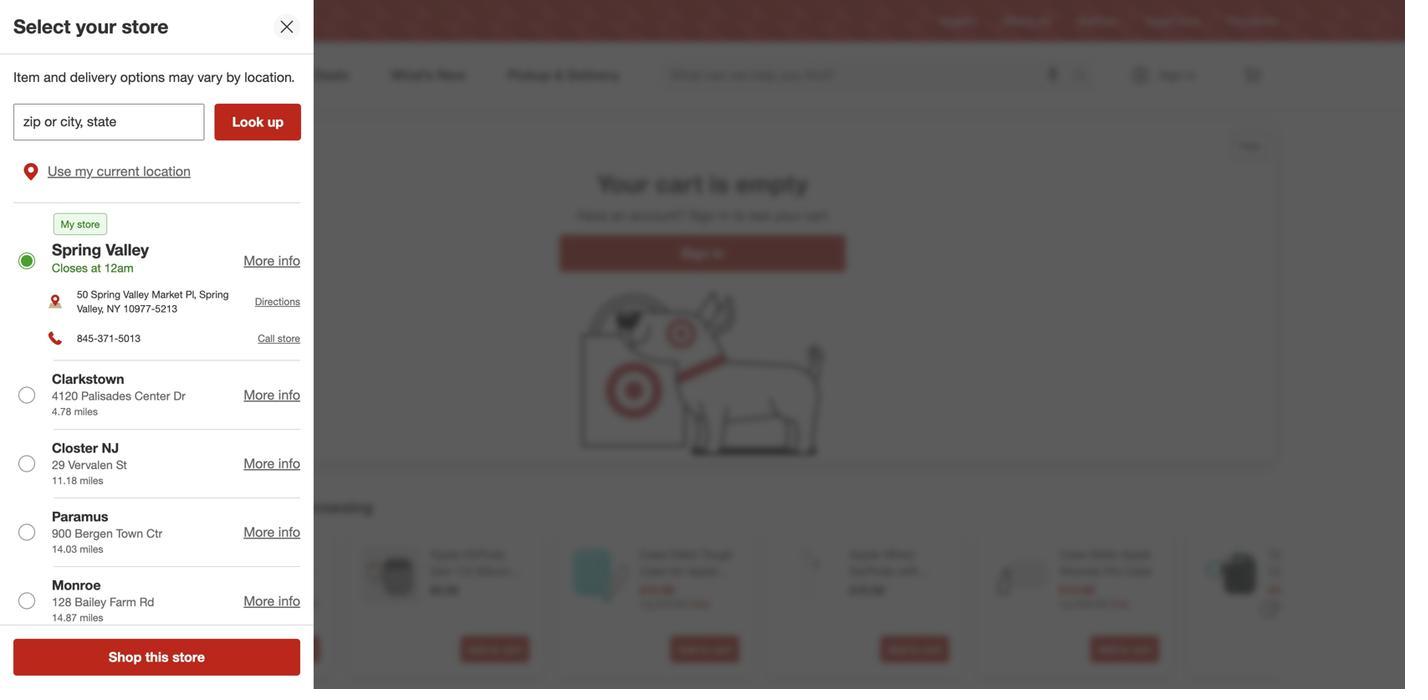 Task type: locate. For each thing, give the bounding box(es) containing it.
What can we help you find? suggestions appear below search field
[[660, 57, 1077, 94]]

0 horizontal spatial reg
[[640, 598, 655, 610]]

add to cart button for case-mate tough case for apple airpods 1st and 2nd gen
[[671, 636, 739, 663]]

0 horizontal spatial airpods
[[1060, 564, 1101, 579]]

0 horizontal spatial circle
[[250, 623, 276, 636]]

nj
[[102, 440, 119, 456]]

1 case- from the left
[[640, 547, 671, 562]]

$10.99 for for
[[640, 583, 675, 598]]

case inside 'case-mate apple airpods pro case $13.99 reg $24.99 sale'
[[1125, 564, 1152, 579]]

mate up spike
[[1301, 547, 1328, 562]]

sign inside button
[[681, 245, 709, 261]]

target right redcard on the top of the page
[[1144, 15, 1172, 27]]

add to cart button for apple airpods gen 1/2 silicone case with clip - heyday™
[[461, 636, 530, 663]]

0 vertical spatial your
[[76, 15, 116, 38]]

more info link up directions
[[244, 253, 300, 269]]

info up wireless
[[278, 524, 300, 540]]

2 case- from the left
[[1060, 547, 1091, 562]]

recent
[[251, 498, 299, 517]]

apple up 1/2
[[430, 547, 460, 562]]

case
[[271, 564, 298, 579], [640, 564, 667, 579], [1125, 564, 1152, 579], [430, 581, 457, 595], [1270, 581, 1297, 595]]

2 horizontal spatial mate
[[1301, 547, 1328, 562]]

apple right of
[[292, 598, 318, 610]]

$13.99
[[1060, 583, 1095, 598]]

0 horizontal spatial your
[[76, 15, 116, 38]]

1 add to cart button from the left
[[251, 636, 320, 663]]

and
[[44, 69, 66, 85], [703, 581, 723, 595], [894, 581, 914, 595]]

2 add from the left
[[468, 643, 487, 656]]

371-
[[98, 332, 118, 345]]

$19.99 inside $10.99 reg $19.99 sale
[[657, 598, 687, 610]]

- inside apple airpods gen 1/2 silicone case with clip - heyday™
[[509, 581, 513, 595]]

case inside case-mate tough case for apple airpods 1st and 2nd gen
[[640, 564, 667, 579]]

3 mate from the left
[[1301, 547, 1328, 562]]

1 vertical spatial circle
[[250, 623, 276, 636]]

add for case-mate tough case for apple airpods 1st and 2nd gen
[[678, 643, 697, 656]]

more info link up free
[[244, 593, 300, 609]]

$19.99 add to cart
[[850, 583, 942, 656]]

mate inside case-mate tough case for apple airpods 1st and 2nd gen
[[671, 547, 698, 562]]

$19.99 inside $19.99 add to cart
[[850, 583, 885, 598]]

in down 'have an account? sign in to see your cart'
[[713, 245, 724, 261]]

case- up $10.99 reg $19.99 sale
[[640, 547, 671, 562]]

to inside $19.99 add to cart
[[910, 643, 920, 656]]

more info up recent
[[244, 455, 300, 472]]

4 add to cart button from the left
[[881, 636, 949, 663]]

music
[[220, 610, 247, 623]]

case-mate creature spike case for apple airpods - black image
[[1201, 546, 1260, 605], [1201, 546, 1260, 605]]

0 horizontal spatial $10.99
[[640, 583, 675, 598]]

info up free
[[278, 593, 300, 609]]

reg inside $10.99 reg
[[1270, 598, 1284, 610]]

to down 'case-mate apple airpods pro case $13.99 reg $24.99 sale'
[[1120, 643, 1129, 656]]

airpods up 2
[[220, 581, 261, 595]]

empty
[[736, 169, 808, 199]]

more info link for paramus
[[244, 524, 300, 540]]

apple airpods gen 1/2 silicone case with clip - heyday™ image
[[361, 546, 420, 605], [361, 546, 420, 605]]

spring up 'ny'
[[91, 288, 120, 301]]

mate inside 'case-mate apple airpods pro case $13.99 reg $24.99 sale'
[[1091, 547, 1118, 562]]

info down call store
[[278, 387, 300, 403]]

0 horizontal spatial with
[[285, 610, 303, 623]]

black
[[1322, 597, 1351, 612]]

0 vertical spatial -
[[509, 581, 513, 595]]

2 more info link from the top
[[244, 387, 300, 403]]

3 info from the top
[[278, 455, 300, 472]]

add to cart button down $24.99
[[1090, 636, 1159, 663]]

for inside case-mate creature spike case for apple airpods - black
[[1300, 581, 1314, 595]]

more down call
[[244, 387, 275, 403]]

2 horizontal spatial your
[[775, 207, 801, 224]]

0 horizontal spatial sale
[[690, 598, 710, 610]]

2 horizontal spatial case-
[[1270, 547, 1301, 562]]

1 horizontal spatial reg
[[1060, 598, 1074, 610]]

miles for nj
[[80, 474, 103, 487]]

spring valley closes at 12am
[[52, 240, 149, 275]]

valley inside the 50 spring valley market pl, spring valley, ny 10977-5213
[[123, 288, 149, 301]]

1 horizontal spatial target
[[1144, 15, 1172, 27]]

3 add to cart from the left
[[1098, 643, 1152, 656]]

1 add from the left
[[258, 643, 277, 656]]

2 add to cart from the left
[[678, 643, 732, 656]]

valley up 10977-
[[123, 288, 149, 301]]

$79.99 try 2 months of apple music for free with target circle add to cart
[[220, 583, 318, 656]]

charging
[[220, 564, 268, 579]]

$10.99
[[640, 583, 675, 598], [1270, 583, 1305, 598]]

2 horizontal spatial reg
[[1270, 598, 1284, 610]]

for inside apple wireless charging case for airpods
[[301, 564, 315, 579]]

more info link up wireless
[[244, 524, 300, 540]]

add to cart button for apple wireless charging case for airpods
[[251, 636, 320, 663]]

4 more info link from the top
[[244, 524, 300, 540]]

2 horizontal spatial airpods
[[640, 581, 681, 595]]

valley inside dropdown button
[[276, 15, 302, 27]]

5 info from the top
[[278, 593, 300, 609]]

more for clarkstown
[[244, 387, 275, 403]]

spring up closes
[[52, 240, 101, 259]]

0 vertical spatial circle
[[1175, 15, 1200, 27]]

3 add to cart button from the left
[[671, 636, 739, 663]]

add to cart button
[[251, 636, 320, 663], [461, 636, 530, 663], [671, 636, 739, 663], [881, 636, 949, 663], [1090, 636, 1159, 663]]

2 add to cart button from the left
[[461, 636, 530, 663]]

gen up $9.99
[[430, 564, 452, 579]]

$10.99 inside $10.99 reg $19.99 sale
[[640, 583, 675, 598]]

valley for spring valley
[[276, 15, 302, 27]]

free
[[264, 610, 282, 623]]

add to cart button down clip
[[461, 636, 530, 663]]

apple up 1st
[[687, 564, 718, 579]]

closes
[[52, 261, 88, 275]]

1 vertical spatial your
[[775, 207, 801, 224]]

reg inside 'case-mate apple airpods pro case $13.99 reg $24.99 sale'
[[1060, 598, 1074, 610]]

mate inside case-mate creature spike case for apple airpods - black
[[1301, 547, 1328, 562]]

add for apple airpods gen 1/2 silicone case with clip - heyday™
[[468, 643, 487, 656]]

reg for case-mate tough case for apple airpods 1st and 2nd gen
[[640, 598, 655, 610]]

spring up location. at the top of page
[[244, 15, 273, 27]]

miles for 4120
[[74, 405, 98, 418]]

have
[[577, 207, 608, 224]]

center
[[135, 389, 170, 403]]

None text field
[[13, 104, 205, 140]]

add down $10.99 reg $19.99 sale
[[678, 643, 697, 656]]

cart inside $79.99 try 2 months of apple music for free with target circle add to cart
[[292, 643, 312, 656]]

dr
[[173, 389, 186, 403]]

sale right $24.99
[[1110, 598, 1130, 610]]

case-mate apple airpods pro case $13.99 reg $24.99 sale
[[1060, 547, 1152, 610]]

valley for spring valley closes at 12am
[[106, 240, 149, 259]]

1 horizontal spatial $10.99
[[1270, 583, 1305, 598]]

wired
[[884, 547, 914, 562]]

1 $10.99 from the left
[[640, 583, 675, 598]]

0 vertical spatial target
[[1144, 15, 1172, 27]]

apple inside case-mate creature spike case for apple airpods - black
[[1317, 581, 1348, 595]]

0 horizontal spatial gen
[[430, 564, 452, 579]]

to down mic
[[910, 643, 920, 656]]

empty cart bullseye image
[[577, 282, 829, 463]]

more up based on your recent browsing
[[244, 455, 275, 472]]

0 horizontal spatial and
[[44, 69, 66, 85]]

$10.99 left 1st
[[640, 583, 675, 598]]

info for spring valley
[[278, 253, 300, 269]]

apple inside apple wired earpods with remote and mic
[[850, 547, 880, 562]]

miles for 900
[[80, 543, 103, 555]]

apple down spike
[[1317, 581, 1348, 595]]

your up delivery
[[76, 15, 116, 38]]

0 horizontal spatial case-
[[640, 547, 671, 562]]

store
[[122, 15, 169, 38], [77, 218, 100, 230], [278, 332, 300, 345], [172, 649, 205, 665]]

2 $10.99 from the left
[[1270, 583, 1305, 598]]

airpods inside apple wireless charging case for airpods
[[220, 581, 261, 595]]

1 more from the top
[[244, 253, 275, 269]]

add inside $19.99 add to cart
[[888, 643, 907, 656]]

3 more info link from the top
[[244, 455, 300, 472]]

to down free
[[280, 643, 290, 656]]

add to cart button down free
[[251, 636, 320, 663]]

1 horizontal spatial your
[[213, 498, 246, 517]]

airpods up 2nd on the left
[[640, 581, 681, 595]]

1 add to cart from the left
[[468, 643, 522, 656]]

None radio
[[18, 253, 35, 269]]

weekly
[[1003, 15, 1036, 27]]

12am
[[104, 261, 134, 275]]

$10.99 reg
[[1270, 583, 1305, 610]]

2 vertical spatial with
[[285, 610, 303, 623]]

earpods
[[850, 564, 894, 579]]

case right pro on the right of the page
[[1125, 564, 1152, 579]]

gen right 2nd on the left
[[663, 597, 685, 612]]

info up recent
[[278, 455, 300, 472]]

5 more info from the top
[[244, 593, 300, 609]]

0 horizontal spatial target
[[220, 623, 247, 636]]

2 horizontal spatial add to cart
[[1098, 643, 1152, 656]]

mate up pro on the right of the page
[[1091, 547, 1118, 562]]

none radio inside select your store dialog
[[18, 253, 35, 269]]

add to cart button down mic
[[881, 636, 949, 663]]

2 more from the top
[[244, 387, 275, 403]]

case up $10.99 reg $19.99 sale
[[640, 564, 667, 579]]

target down 2
[[220, 623, 247, 636]]

closter nj 29 vervalen st 11.18 miles
[[52, 440, 127, 487]]

1 vertical spatial gen
[[663, 597, 685, 612]]

add to cart down clip
[[468, 643, 522, 656]]

2nd
[[640, 597, 660, 612]]

apple inside apple wireless charging case for airpods
[[220, 547, 250, 562]]

add down heyday™
[[468, 643, 487, 656]]

miles inside monroe 128 bailey farm rd 14.87 miles
[[80, 612, 103, 624]]

- right clip
[[509, 581, 513, 595]]

to inside $79.99 try 2 months of apple music for free with target circle add to cart
[[280, 643, 290, 656]]

with inside apple airpods gen 1/2 silicone case with clip - heyday™
[[460, 581, 482, 595]]

5 more info link from the top
[[244, 593, 300, 609]]

2 sale from the left
[[1110, 598, 1130, 610]]

for
[[301, 564, 315, 579], [670, 564, 684, 579], [1300, 581, 1314, 595], [250, 610, 262, 623]]

airpods inside case-mate tough case for apple airpods 1st and 2nd gen
[[640, 581, 681, 595]]

0 vertical spatial with
[[897, 564, 919, 579]]

3 more info from the top
[[244, 455, 300, 472]]

5 more from the top
[[244, 593, 275, 609]]

is
[[710, 169, 729, 199]]

0 horizontal spatial add to cart
[[468, 643, 522, 656]]

1 vertical spatial target
[[220, 623, 247, 636]]

1 horizontal spatial airpods
[[1270, 597, 1311, 612]]

- left black
[[1314, 597, 1318, 612]]

delivery
[[70, 69, 117, 85]]

info for closter nj
[[278, 455, 300, 472]]

0 horizontal spatial mate
[[671, 547, 698, 562]]

spring inside the spring valley closes at 12am
[[52, 240, 101, 259]]

2 info from the top
[[278, 387, 300, 403]]

1 vertical spatial in
[[713, 245, 724, 261]]

miles
[[74, 405, 98, 418], [80, 474, 103, 487], [80, 543, 103, 555], [80, 612, 103, 624]]

$10.99 reg $19.99 sale
[[640, 583, 710, 610]]

valley inside the spring valley closes at 12am
[[106, 240, 149, 259]]

1 mate from the left
[[671, 547, 698, 562]]

valley up location. at the top of page
[[276, 15, 302, 27]]

with down wired
[[897, 564, 919, 579]]

case down wireless
[[271, 564, 298, 579]]

directions
[[255, 295, 300, 308]]

stores
[[1249, 15, 1278, 27]]

pro
[[1104, 564, 1122, 579]]

case-mate tough case for apple airpods 1st and 2nd gen image
[[571, 546, 630, 605], [571, 546, 630, 605]]

0 vertical spatial airpods
[[1060, 564, 1101, 579]]

0 vertical spatial gen
[[430, 564, 452, 579]]

1 more info link from the top
[[244, 253, 300, 269]]

3 add from the left
[[678, 643, 697, 656]]

1 reg from the left
[[640, 598, 655, 610]]

mate for airpods
[[1091, 547, 1118, 562]]

1 horizontal spatial $19.99
[[850, 583, 885, 598]]

2 horizontal spatial and
[[894, 581, 914, 595]]

add down free
[[258, 643, 277, 656]]

4 more from the top
[[244, 524, 275, 540]]

more info link for closter nj
[[244, 455, 300, 472]]

sign down 'have an account? sign in to see your cart'
[[681, 245, 709, 261]]

miles inside clarkstown 4120 palisades center dr 4.78 miles
[[74, 405, 98, 418]]

2 mate from the left
[[1091, 547, 1118, 562]]

info up directions
[[278, 253, 300, 269]]

help button
[[1232, 132, 1268, 159]]

and inside apple wired earpods with remote and mic
[[894, 581, 914, 595]]

1 horizontal spatial circle
[[1175, 15, 1200, 27]]

select
[[13, 15, 71, 38]]

4120
[[52, 389, 78, 403]]

apple wired earpods with remote and mic
[[850, 547, 936, 595]]

spring valley button
[[213, 6, 313, 36]]

clarkstown
[[52, 371, 124, 387]]

0 horizontal spatial airpods
[[220, 581, 261, 595]]

apple up pro on the right of the page
[[1121, 547, 1152, 562]]

airpods
[[1060, 564, 1101, 579], [1270, 597, 1311, 612]]

add to cart
[[468, 643, 522, 656], [678, 643, 732, 656], [1098, 643, 1152, 656]]

0 horizontal spatial -
[[509, 581, 513, 595]]

circle left find
[[1175, 15, 1200, 27]]

case down creature
[[1270, 581, 1297, 595]]

2 vertical spatial valley
[[123, 288, 149, 301]]

4 info from the top
[[278, 524, 300, 540]]

1 horizontal spatial with
[[460, 581, 482, 595]]

1 horizontal spatial mate
[[1091, 547, 1118, 562]]

sale inside $10.99 reg $19.99 sale
[[690, 598, 710, 610]]

3 reg from the left
[[1270, 598, 1284, 610]]

1 horizontal spatial case-
[[1060, 547, 1091, 562]]

apple wireless charging case for airpods image
[[151, 546, 210, 605], [151, 546, 210, 605]]

1 horizontal spatial add to cart
[[678, 643, 732, 656]]

directions link
[[255, 295, 300, 308]]

case- inside 'case-mate apple airpods pro case $13.99 reg $24.99 sale'
[[1060, 547, 1091, 562]]

valley up 12am
[[106, 240, 149, 259]]

gen
[[430, 564, 452, 579], [663, 597, 685, 612]]

sign
[[689, 207, 716, 224], [681, 245, 709, 261]]

reg for case-mate creature spike case for apple airpods - black
[[1270, 598, 1284, 610]]

case- up "$13.99"
[[1060, 547, 1091, 562]]

market
[[152, 288, 183, 301]]

$19.99 down 1st
[[657, 598, 687, 610]]

1 vertical spatial valley
[[106, 240, 149, 259]]

more info link up recent
[[244, 455, 300, 472]]

airpods up "$13.99"
[[1060, 564, 1101, 579]]

more info link for spring valley
[[244, 253, 300, 269]]

airpods inside 'case-mate apple airpods pro case $13.99 reg $24.99 sale'
[[1060, 564, 1101, 579]]

help
[[1240, 139, 1261, 152]]

miles inside paramus 900 bergen town ctr 14.03 miles
[[80, 543, 103, 555]]

add to cart button down $10.99 reg $19.99 sale
[[671, 636, 739, 663]]

more down based on your recent browsing
[[244, 524, 275, 540]]

add down $24.99
[[1098, 643, 1117, 656]]

2 horizontal spatial with
[[897, 564, 919, 579]]

for inside case-mate tough case for apple airpods 1st and 2nd gen
[[670, 564, 684, 579]]

1 vertical spatial with
[[460, 581, 482, 595]]

add to cart down $10.99 reg $19.99 sale
[[678, 643, 732, 656]]

case up heyday™
[[430, 581, 457, 595]]

try
[[220, 598, 233, 610]]

case- for case-mate creature spike case for apple airpods - black
[[1270, 547, 1301, 562]]

miles down 'bailey'
[[80, 612, 103, 624]]

apple
[[220, 547, 250, 562], [430, 547, 460, 562], [850, 547, 880, 562], [1121, 547, 1152, 562], [687, 564, 718, 579], [1317, 581, 1348, 595], [292, 598, 318, 610]]

town
[[116, 526, 143, 541]]

item and delivery options may vary by location.
[[13, 69, 295, 85]]

0 horizontal spatial $19.99
[[657, 598, 687, 610]]

paramus 900 bergen town ctr 14.03 miles
[[52, 509, 162, 555]]

apple wired earpods with remote and mic image
[[781, 546, 840, 605], [781, 546, 840, 605]]

valley
[[276, 15, 302, 27], [106, 240, 149, 259], [123, 288, 149, 301]]

more right 2
[[244, 593, 275, 609]]

$19.99 down earpods
[[850, 583, 885, 598]]

store inside shop this store button
[[172, 649, 205, 665]]

up
[[268, 114, 284, 130]]

target circle link
[[1144, 14, 1200, 28]]

3 more from the top
[[244, 455, 275, 472]]

case-mate apple airpods pro case image
[[991, 546, 1050, 605], [991, 546, 1050, 605]]

store right call
[[278, 332, 300, 345]]

to left see
[[734, 207, 746, 224]]

location.
[[244, 69, 295, 85]]

with down 1/2
[[460, 581, 482, 595]]

airpods down creature
[[1270, 597, 1311, 612]]

case-
[[640, 547, 671, 562], [1060, 547, 1091, 562], [1270, 547, 1301, 562]]

1 horizontal spatial sale
[[1110, 598, 1130, 610]]

weekly ad
[[1003, 15, 1051, 27]]

1 vertical spatial airpods
[[1270, 597, 1311, 612]]

1 horizontal spatial airpods
[[464, 547, 505, 562]]

None radio
[[18, 387, 35, 403], [18, 455, 35, 472], [18, 524, 35, 541], [18, 593, 35, 610], [18, 387, 35, 403], [18, 455, 35, 472], [18, 524, 35, 541], [18, 593, 35, 610]]

miles down the vervalen
[[80, 474, 103, 487]]

apple inside $79.99 try 2 months of apple music for free with target circle add to cart
[[292, 598, 318, 610]]

miles inside closter nj 29 vervalen st 11.18 miles
[[80, 474, 103, 487]]

apple wired earpods with remote and mic link
[[850, 546, 946, 595]]

case-mate creature spike case for apple airpods - black link
[[1270, 546, 1366, 612]]

your right see
[[775, 207, 801, 224]]

use my current location link
[[13, 150, 300, 192]]

1st
[[684, 581, 700, 595]]

more info link down call
[[244, 387, 300, 403]]

more info for paramus
[[244, 524, 300, 540]]

2 more info from the top
[[244, 387, 300, 403]]

more info link
[[244, 253, 300, 269], [244, 387, 300, 403], [244, 455, 300, 472], [244, 524, 300, 540], [244, 593, 300, 609]]

5 add from the left
[[1098, 643, 1117, 656]]

1 horizontal spatial gen
[[663, 597, 685, 612]]

use my current location
[[48, 163, 191, 179]]

mate for spike
[[1301, 547, 1328, 562]]

1 horizontal spatial and
[[703, 581, 723, 595]]

- inside case-mate creature spike case for apple airpods - black
[[1314, 597, 1318, 612]]

1 sale from the left
[[690, 598, 710, 610]]

in down the is at the top of page
[[720, 207, 730, 224]]

1 more info from the top
[[244, 253, 300, 269]]

add to cart down $24.99
[[1098, 643, 1152, 656]]

add inside $79.99 try 2 months of apple music for free with target circle add to cart
[[258, 643, 277, 656]]

apple up charging
[[220, 547, 250, 562]]

clip
[[485, 581, 506, 595]]

case inside apple airpods gen 1/2 silicone case with clip - heyday™
[[430, 581, 457, 595]]

1 info from the top
[[278, 253, 300, 269]]

and right 1st
[[703, 581, 723, 595]]

with
[[897, 564, 919, 579], [460, 581, 482, 595], [285, 610, 303, 623]]

4 add from the left
[[888, 643, 907, 656]]

more info down call
[[244, 387, 300, 403]]

mate left tough
[[671, 547, 698, 562]]

with right free
[[285, 610, 303, 623]]

1 vertical spatial -
[[1314, 597, 1318, 612]]

more info
[[244, 253, 300, 269], [244, 387, 300, 403], [244, 455, 300, 472], [244, 524, 300, 540], [244, 593, 300, 609]]

2 reg from the left
[[1060, 598, 1074, 610]]

and right item
[[44, 69, 66, 85]]

airpods up silicone
[[464, 547, 505, 562]]

1 vertical spatial sign
[[681, 245, 709, 261]]

1 horizontal spatial -
[[1314, 597, 1318, 612]]

miles right the 4.78
[[74, 405, 98, 418]]

airpods inside case-mate creature spike case for apple airpods - black
[[1270, 597, 1311, 612]]

item
[[13, 69, 40, 85]]

store right this
[[172, 649, 205, 665]]

your
[[597, 169, 649, 199]]

4 more info from the top
[[244, 524, 300, 540]]

my
[[61, 218, 74, 230]]

more info link for clarkstown
[[244, 387, 300, 403]]

$10.99 down creature
[[1270, 583, 1305, 598]]

0 vertical spatial valley
[[276, 15, 302, 27]]

case- up creature
[[1270, 547, 1301, 562]]

info for clarkstown
[[278, 387, 300, 403]]

apple up earpods
[[850, 547, 880, 562]]

0 vertical spatial sign
[[689, 207, 716, 224]]

3 case- from the left
[[1270, 547, 1301, 562]]

sign down your cart is empty
[[689, 207, 716, 224]]

-
[[509, 581, 513, 595], [1314, 597, 1318, 612]]

reg inside $10.99 reg $19.99 sale
[[640, 598, 655, 610]]

miles for 128
[[80, 612, 103, 624]]

1/2
[[455, 564, 472, 579]]

more info up wireless
[[244, 524, 300, 540]]

case- inside case-mate tough case for apple airpods 1st and 2nd gen
[[640, 547, 671, 562]]

add to cart button for apple wired earpods with remote and mic
[[881, 636, 949, 663]]

case- inside case-mate creature spike case for apple airpods - black
[[1270, 547, 1301, 562]]

add down remote
[[888, 643, 907, 656]]

more up directions
[[244, 253, 275, 269]]

more info up directions
[[244, 253, 300, 269]]

miles down bergen
[[80, 543, 103, 555]]

and left mic
[[894, 581, 914, 595]]

apple wireless charging case for airpods link
[[220, 546, 316, 595]]



Task type: vqa. For each thing, say whether or not it's contained in the screenshot.


Task type: describe. For each thing, give the bounding box(es) containing it.
shop this store
[[109, 649, 205, 665]]

$9.99
[[430, 583, 458, 598]]

$24.99
[[1077, 598, 1107, 610]]

5013
[[118, 332, 141, 345]]

in inside button
[[713, 245, 724, 261]]

clarkstown 4120 palisades center dr 4.78 miles
[[52, 371, 186, 418]]

browsing
[[303, 498, 373, 517]]

for inside $79.99 try 2 months of apple music for free with target circle add to cart
[[250, 610, 262, 623]]

this
[[145, 649, 169, 665]]

your cart is empty
[[597, 169, 808, 199]]

gen inside apple airpods gen 1/2 silicone case with clip - heyday™
[[430, 564, 452, 579]]

5213
[[155, 303, 177, 315]]

- for clip
[[509, 581, 513, 595]]

paramus
[[52, 509, 108, 525]]

case-mate tough case for apple airpods 1st and 2nd gen link
[[640, 546, 736, 612]]

info for paramus
[[278, 524, 300, 540]]

mate for case
[[671, 547, 698, 562]]

4.78
[[52, 405, 71, 418]]

based
[[137, 498, 185, 517]]

may
[[169, 69, 194, 85]]

on
[[189, 498, 208, 517]]

more for paramus
[[244, 524, 275, 540]]

more info for closter nj
[[244, 455, 300, 472]]

apple inside 'case-mate apple airpods pro case $13.99 reg $24.99 sale'
[[1121, 547, 1152, 562]]

mic
[[917, 581, 936, 595]]

my store
[[61, 218, 100, 230]]

900
[[52, 526, 71, 541]]

case-mate creature spike case for apple airpods - black
[[1270, 547, 1351, 612]]

based on your recent browsing
[[137, 498, 373, 517]]

14.87
[[52, 612, 77, 624]]

and inside case-mate tough case for apple airpods 1st and 2nd gen
[[703, 581, 723, 595]]

case inside apple wireless charging case for airpods
[[271, 564, 298, 579]]

registry
[[939, 15, 977, 27]]

more info for clarkstown
[[244, 387, 300, 403]]

more for spring valley
[[244, 253, 275, 269]]

case- for case-mate tough case for apple airpods 1st and 2nd gen
[[640, 547, 671, 562]]

store right my
[[77, 218, 100, 230]]

0 vertical spatial in
[[720, 207, 730, 224]]

select your store
[[13, 15, 169, 38]]

vervalen
[[68, 457, 113, 472]]

at
[[91, 261, 101, 275]]

more info link for monroe
[[244, 593, 300, 609]]

none text field inside select your store dialog
[[13, 104, 205, 140]]

call store link
[[258, 332, 300, 345]]

tough
[[701, 547, 733, 562]]

redcard
[[1078, 15, 1118, 27]]

10977-
[[123, 303, 155, 315]]

add for case-mate apple airpods pro case
[[1098, 643, 1117, 656]]

location
[[143, 163, 191, 179]]

add to cart for case-mate tough case for apple airpods 1st and 2nd gen
[[678, 643, 732, 656]]

more for closter nj
[[244, 455, 275, 472]]

more info for spring valley
[[244, 253, 300, 269]]

and inside select your store dialog
[[44, 69, 66, 85]]

account?
[[630, 207, 686, 224]]

more info for monroe
[[244, 593, 300, 609]]

shop this store button
[[13, 639, 300, 676]]

case-mate tough case for apple airpods 1st and 2nd gen
[[640, 547, 733, 612]]

$79.99
[[220, 583, 255, 598]]

more for monroe
[[244, 593, 275, 609]]

circle inside $79.99 try 2 months of apple music for free with target circle add to cart
[[250, 623, 276, 636]]

11.18
[[52, 474, 77, 487]]

5 add to cart button from the left
[[1090, 636, 1159, 663]]

with inside apple wired earpods with remote and mic
[[897, 564, 919, 579]]

store up options at the top left of page
[[122, 15, 169, 38]]

to down clip
[[490, 643, 500, 656]]

cart inside $19.99 add to cart
[[922, 643, 942, 656]]

spike
[[1318, 564, 1348, 579]]

case- for case-mate apple airpods pro case $13.99 reg $24.99 sale
[[1060, 547, 1091, 562]]

search
[[1065, 69, 1105, 85]]

gen inside case-mate tough case for apple airpods 1st and 2nd gen
[[663, 597, 685, 612]]

monroe 128 bailey farm rd 14.87 miles
[[52, 577, 154, 624]]

shop
[[109, 649, 142, 665]]

info for monroe
[[278, 593, 300, 609]]

circle inside target circle link
[[1175, 15, 1200, 27]]

closter
[[52, 440, 98, 456]]

ny
[[107, 303, 121, 315]]

wireless
[[254, 547, 298, 562]]

target inside $79.99 try 2 months of apple music for free with target circle add to cart
[[220, 623, 247, 636]]

14.03
[[52, 543, 77, 555]]

29
[[52, 457, 65, 472]]

apple inside case-mate tough case for apple airpods 1st and 2nd gen
[[687, 564, 718, 579]]

by
[[226, 69, 241, 85]]

find
[[1227, 15, 1247, 27]]

- for airpods
[[1314, 597, 1318, 612]]

vary
[[198, 69, 223, 85]]

creature
[[1270, 564, 1315, 579]]

to down $10.99 reg $19.99 sale
[[700, 643, 710, 656]]

an
[[611, 207, 626, 224]]

target circle
[[1144, 15, 1200, 27]]

50 spring valley market pl, spring valley, ny 10977-5213
[[77, 288, 229, 315]]

remote
[[850, 581, 891, 595]]

spring inside dropdown button
[[244, 15, 273, 27]]

call
[[258, 332, 275, 345]]

monroe
[[52, 577, 101, 594]]

use
[[48, 163, 71, 179]]

airpods inside apple airpods gen 1/2 silicone case with clip - heyday™
[[464, 547, 505, 562]]

with inside $79.99 try 2 months of apple music for free with target circle add to cart
[[285, 610, 303, 623]]

ctr
[[146, 526, 162, 541]]

sign in button
[[560, 235, 846, 272]]

845-
[[77, 332, 98, 345]]

redcard link
[[1078, 14, 1118, 28]]

my
[[75, 163, 93, 179]]

add to cart for apple airpods gen 1/2 silicone case with clip - heyday™
[[468, 643, 522, 656]]

apple airpods gen 1/2 silicone case with clip - heyday™ link
[[430, 546, 526, 612]]

sale inside 'case-mate apple airpods pro case $13.99 reg $24.99 sale'
[[1110, 598, 1130, 610]]

options
[[120, 69, 165, 85]]

case-mate apple airpods pro case link
[[1060, 546, 1156, 580]]

select your store dialog
[[0, 0, 314, 689]]

128
[[52, 595, 71, 610]]

apple inside apple airpods gen 1/2 silicone case with clip - heyday™
[[430, 547, 460, 562]]

2
[[236, 598, 241, 610]]

bergen
[[75, 526, 113, 541]]

case inside case-mate creature spike case for apple airpods - black
[[1270, 581, 1297, 595]]

$10.99 for case
[[1270, 583, 1305, 598]]

spring right pl,
[[199, 288, 229, 301]]

2 vertical spatial your
[[213, 498, 246, 517]]

your inside dialog
[[76, 15, 116, 38]]

of
[[281, 598, 289, 610]]

apple airpods gen 1/2 silicone case with clip - heyday™
[[430, 547, 517, 612]]



